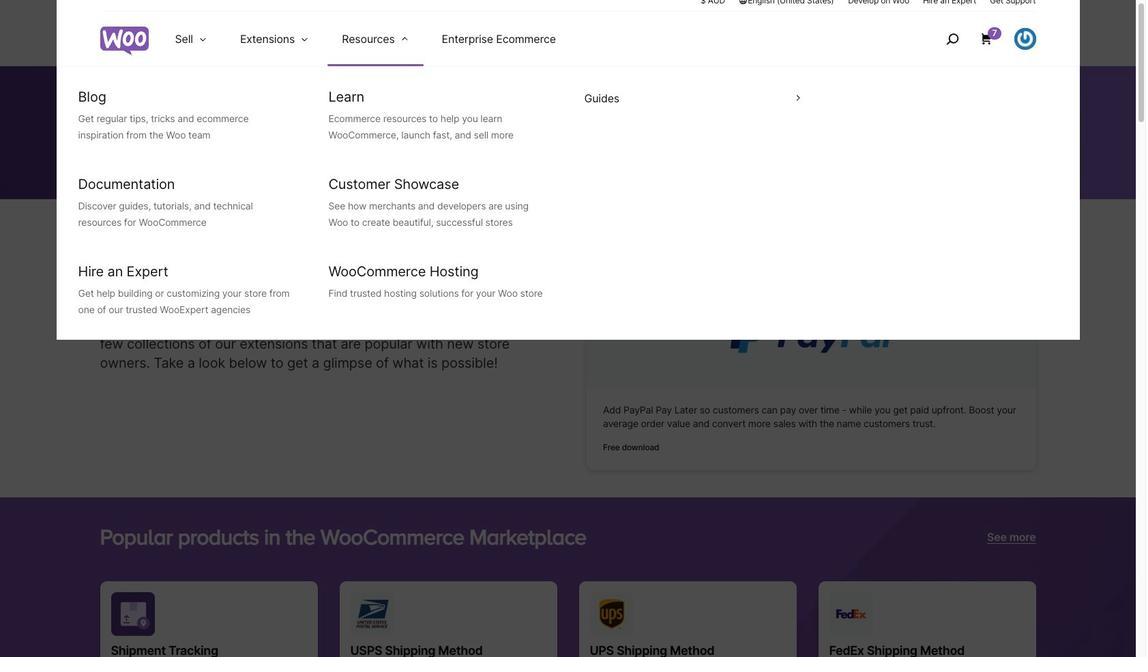Task type: vqa. For each thing, say whether or not it's contained in the screenshot.
Open account menu image
yes



Task type: locate. For each thing, give the bounding box(es) containing it.
open account menu image
[[1014, 28, 1036, 50]]

service navigation menu element
[[917, 17, 1036, 61]]



Task type: describe. For each thing, give the bounding box(es) containing it.
search image
[[942, 28, 963, 50]]



